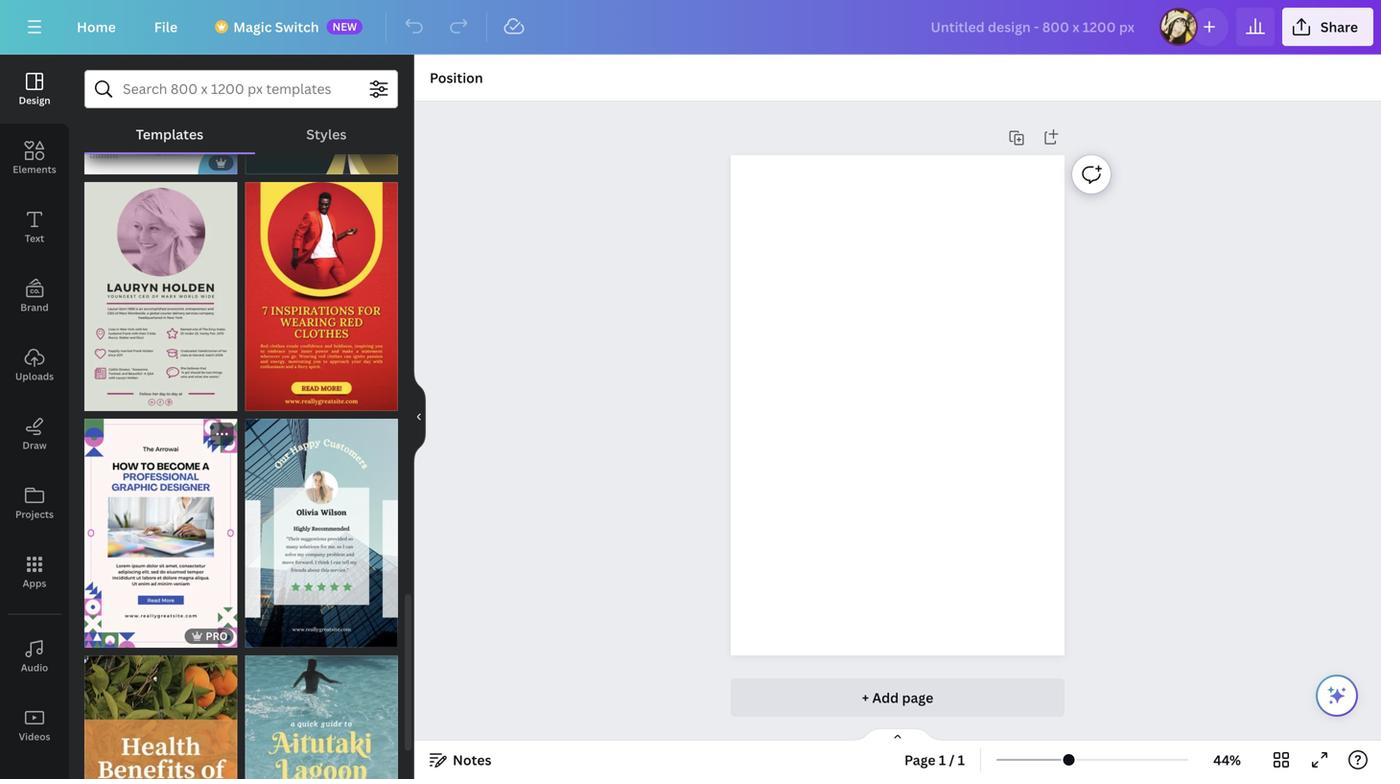 Task type: locate. For each thing, give the bounding box(es) containing it.
magic switch
[[233, 18, 319, 36]]

videos
[[19, 731, 50, 744]]

1
[[939, 752, 946, 770], [958, 752, 965, 770]]

pro
[[206, 629, 228, 643]]

projects button
[[0, 469, 69, 538]]

blue geometric professional graphic designer blog graphic group
[[84, 419, 237, 648]]

red and yellow illustrated clothes blog graphic group
[[245, 171, 398, 411]]

uploads
[[15, 370, 54, 383]]

design
[[19, 94, 50, 107]]

blue geometric professional graphic designer blog graphic image
[[84, 419, 237, 648]]

design button
[[0, 55, 69, 124]]

brand button
[[0, 262, 69, 331]]

gray corporate infographic biography image
[[84, 182, 237, 411]]

elements button
[[0, 124, 69, 193]]

uploads button
[[0, 331, 69, 400]]

canva assistant image
[[1326, 685, 1349, 708]]

elements
[[13, 163, 56, 176]]

projects
[[15, 508, 54, 521]]

audio
[[21, 662, 48, 675]]

orange overlay blog graphic group
[[84, 644, 237, 780]]

new
[[333, 19, 357, 34]]

draw button
[[0, 400, 69, 469]]

2 1 from the left
[[958, 752, 965, 770]]

0 horizontal spatial 1
[[939, 752, 946, 770]]

draw
[[22, 439, 47, 452]]

/
[[949, 752, 955, 770]]

1 1 from the left
[[939, 752, 946, 770]]

file button
[[139, 8, 193, 46]]

page
[[905, 752, 936, 770]]

magic
[[233, 18, 272, 36]]

1 right /
[[958, 752, 965, 770]]

1 horizontal spatial 1
[[958, 752, 965, 770]]

audio button
[[0, 623, 69, 692]]

blue modern client review blog graphic group
[[245, 408, 398, 648]]

show pages image
[[852, 728, 944, 743]]

1 left /
[[939, 752, 946, 770]]

red and yellow illustrated clothes blog graphic image
[[245, 182, 398, 411]]

+ add page button
[[731, 679, 1065, 717]]

+ add page
[[862, 689, 934, 707]]



Task type: vqa. For each thing, say whether or not it's contained in the screenshot.
to
no



Task type: describe. For each thing, give the bounding box(es) containing it.
position button
[[422, 62, 491, 93]]

apps
[[23, 577, 46, 590]]

text button
[[0, 193, 69, 262]]

side panel tab list
[[0, 55, 69, 780]]

home link
[[61, 8, 131, 46]]

page 1 / 1
[[905, 752, 965, 770]]

templates button
[[84, 116, 255, 153]]

gray corporate infographic biography group
[[84, 171, 237, 411]]

purple blue and white gradient business mentoring blog graphic image
[[84, 0, 237, 175]]

orange overlay blog graphic image
[[84, 656, 237, 780]]

brand
[[20, 301, 49, 314]]

hide image
[[413, 371, 426, 463]]

main menu bar
[[0, 0, 1381, 55]]

switch
[[275, 18, 319, 36]]

colorful minimalist travel adventure blog graphic group
[[245, 0, 398, 175]]

file
[[154, 18, 178, 36]]

aitutaki beach guide - blog graphic group
[[245, 644, 398, 780]]

styles button
[[255, 116, 398, 153]]

blue modern client review blog graphic image
[[245, 419, 398, 648]]

share
[[1321, 18, 1358, 36]]

home
[[77, 18, 116, 36]]

page
[[902, 689, 934, 707]]

notes button
[[422, 745, 499, 776]]

purple blue and white gradient business mentoring blog graphic group
[[84, 0, 237, 175]]

apps button
[[0, 538, 69, 607]]

colorful minimalist travel adventure blog graphic image
[[245, 0, 398, 175]]

notes
[[453, 752, 492, 770]]

Search 800 x 1200 px templates search field
[[123, 71, 360, 107]]

aitutaki beach guide - blog graphic image
[[245, 656, 398, 780]]

text
[[25, 232, 44, 245]]

add
[[872, 689, 899, 707]]

styles
[[306, 125, 347, 143]]

Design title text field
[[915, 8, 1152, 46]]

videos button
[[0, 692, 69, 761]]

+
[[862, 689, 869, 707]]

44%
[[1214, 752, 1241, 770]]

share button
[[1282, 8, 1374, 46]]

44% button
[[1196, 745, 1258, 776]]

position
[[430, 69, 483, 87]]

templates
[[136, 125, 203, 143]]



